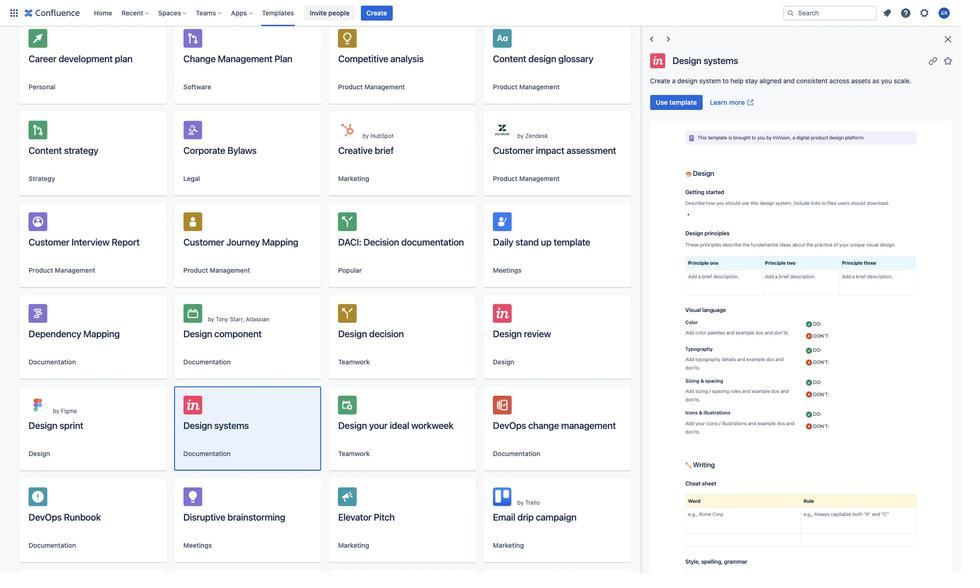 Task type: describe. For each thing, give the bounding box(es) containing it.
assets
[[852, 77, 871, 85]]

to
[[723, 77, 729, 85]]

figma
[[61, 408, 77, 415]]

apps button
[[228, 5, 256, 20]]

workweek
[[412, 421, 454, 431]]

marketing button for elevator
[[338, 541, 369, 551]]

1 horizontal spatial systems
[[704, 55, 739, 66]]

scale.
[[894, 77, 912, 85]]

design your ideal workweek
[[338, 421, 454, 431]]

runbook
[[64, 512, 101, 523]]

career development plan
[[29, 53, 133, 64]]

help
[[731, 77, 744, 85]]

management for customer impact assessment
[[520, 175, 560, 183]]

legal button
[[183, 174, 200, 184]]

templates link
[[259, 5, 297, 20]]

change
[[183, 53, 216, 64]]

notification icon image
[[882, 7, 893, 19]]

change
[[529, 421, 559, 431]]

documentation for runbook
[[29, 542, 76, 550]]

marketing for email
[[493, 542, 524, 550]]

invite people
[[310, 9, 350, 17]]

design for 'documentation' 'button' corresponding to component
[[183, 329, 212, 340]]

product management for design
[[493, 83, 560, 91]]

and
[[784, 77, 795, 85]]

management left plan
[[218, 53, 273, 64]]

decision
[[369, 329, 404, 340]]

0 horizontal spatial design
[[529, 53, 557, 64]]

design for your teamwork button
[[338, 421, 367, 431]]

design button for design sprint
[[29, 450, 50, 459]]

consistent
[[797, 77, 828, 85]]

development
[[59, 53, 113, 64]]

content for content strategy
[[29, 145, 62, 156]]

use
[[656, 98, 668, 106]]

appswitcher icon image
[[8, 7, 20, 19]]

spaces
[[158, 9, 181, 17]]

invite
[[310, 9, 327, 17]]

competitive analysis
[[338, 53, 424, 64]]

dependency
[[29, 329, 81, 340]]

teams button
[[193, 5, 225, 20]]

drip
[[518, 512, 534, 523]]

by zendesk
[[518, 133, 548, 140]]

email drip campaign
[[493, 512, 577, 523]]

people
[[329, 9, 350, 17]]

product management button for interview
[[29, 266, 95, 275]]

documentation button for mapping
[[29, 358, 76, 367]]

creative
[[338, 145, 373, 156]]

across
[[830, 77, 850, 85]]

starr,
[[230, 316, 244, 323]]

meetings for disruptive
[[183, 542, 212, 550]]

design for decision's teamwork button
[[338, 329, 367, 340]]

marketing button for creative
[[338, 174, 369, 184]]

documentation button for runbook
[[29, 541, 76, 551]]

management for customer journey mapping
[[210, 267, 250, 274]]

design for design sprint design button
[[29, 421, 57, 431]]

design review
[[493, 329, 551, 340]]

design sprint
[[29, 421, 83, 431]]

email
[[493, 512, 516, 523]]

product management button for analysis
[[338, 82, 405, 92]]

by tony starr, atlassian
[[208, 316, 270, 323]]

strategy
[[29, 175, 55, 183]]

zendesk
[[526, 133, 548, 140]]

use template button
[[651, 95, 703, 110]]

change management plan
[[183, 53, 293, 64]]

journey
[[226, 237, 260, 248]]

disruptive brainstorming
[[183, 512, 285, 523]]

brainstorming
[[228, 512, 285, 523]]

as
[[873, 77, 880, 85]]

customer for customer impact assessment
[[493, 145, 534, 156]]

devops runbook
[[29, 512, 101, 523]]

dependency mapping
[[29, 329, 120, 340]]

devops for devops runbook
[[29, 512, 62, 523]]

management
[[561, 421, 616, 431]]

trello
[[526, 500, 540, 507]]

documentation
[[402, 237, 464, 248]]

spaces button
[[155, 5, 190, 20]]

0 horizontal spatial template
[[554, 237, 591, 248]]

meetings button for disruptive
[[183, 541, 212, 551]]

product management button for impact
[[493, 174, 560, 184]]

atlassian
[[246, 316, 270, 323]]

disruptive
[[183, 512, 226, 523]]

sprint
[[60, 421, 83, 431]]

1 horizontal spatial share link image
[[928, 55, 939, 66]]

search image
[[787, 9, 795, 17]]

documentation for mapping
[[29, 358, 76, 366]]

management for competitive analysis
[[365, 83, 405, 91]]

0 vertical spatial design systems
[[673, 55, 739, 66]]

you
[[882, 77, 893, 85]]

product for competitive analysis
[[338, 83, 363, 91]]

glossary
[[559, 53, 594, 64]]

1 vertical spatial design
[[678, 77, 698, 85]]

star customer impact assessment image
[[609, 126, 620, 138]]

create for create
[[367, 9, 387, 17]]

by hubspot
[[363, 133, 394, 140]]

component
[[214, 329, 262, 340]]

content for content design glossary
[[493, 53, 527, 64]]

elevator
[[338, 512, 372, 523]]

teamwork for decision
[[338, 358, 370, 366]]

personal button
[[29, 82, 55, 92]]

decision
[[364, 237, 399, 248]]

devops change management
[[493, 421, 616, 431]]

impact
[[536, 145, 565, 156]]

by for sprint
[[53, 408, 59, 415]]

creative brief
[[338, 145, 394, 156]]

by for drip
[[518, 500, 524, 507]]

home
[[94, 9, 112, 17]]

corporate
[[183, 145, 225, 156]]

1 horizontal spatial mapping
[[262, 237, 299, 248]]

personal
[[29, 83, 55, 91]]

strategy
[[64, 145, 98, 156]]

0 horizontal spatial mapping
[[83, 329, 120, 340]]



Task type: locate. For each thing, give the bounding box(es) containing it.
marketing down elevator on the left bottom of page
[[338, 542, 369, 550]]

0 vertical spatial template
[[670, 98, 697, 106]]

design component
[[183, 329, 262, 340]]

product management for journey
[[183, 267, 250, 274]]

0 vertical spatial devops
[[493, 421, 526, 431]]

1 vertical spatial teamwork button
[[338, 450, 370, 459]]

1 vertical spatial teamwork
[[338, 450, 370, 458]]

0 horizontal spatial meetings
[[183, 542, 212, 550]]

design left glossary
[[529, 53, 557, 64]]

invite people button
[[304, 5, 355, 20]]

home link
[[91, 5, 115, 20]]

0 vertical spatial teamwork
[[338, 358, 370, 366]]

marketing for creative
[[338, 175, 369, 183]]

management down customer interview report
[[55, 267, 95, 274]]

recent button
[[119, 5, 153, 20]]

meetings for daily
[[493, 267, 522, 274]]

1 horizontal spatial customer
[[183, 237, 224, 248]]

1 horizontal spatial template
[[670, 98, 697, 106]]

product management button down customer journey mapping
[[183, 266, 250, 275]]

content design glossary
[[493, 53, 594, 64]]

meetings down disruptive
[[183, 542, 212, 550]]

2 horizontal spatial customer
[[493, 145, 534, 156]]

bylaws
[[228, 145, 257, 156]]

management down impact
[[520, 175, 560, 183]]

hubspot
[[371, 133, 394, 140]]

0 horizontal spatial devops
[[29, 512, 62, 523]]

design decision
[[338, 329, 404, 340]]

help icon image
[[901, 7, 912, 19]]

0 vertical spatial meetings button
[[493, 266, 522, 275]]

product management down content design glossary
[[493, 83, 560, 91]]

star design systems image
[[943, 55, 954, 66]]

customer for customer interview report
[[29, 237, 69, 248]]

learn
[[710, 98, 728, 106]]

Search field
[[784, 5, 877, 20]]

templates
[[262, 9, 294, 17]]

popular
[[338, 267, 362, 274]]

product management for interview
[[29, 267, 95, 274]]

create link
[[361, 5, 393, 20]]

devops left change
[[493, 421, 526, 431]]

product management button for design
[[493, 82, 560, 92]]

0 vertical spatial design button
[[493, 358, 515, 367]]

2 teamwork button from the top
[[338, 450, 370, 459]]

0 vertical spatial mapping
[[262, 237, 299, 248]]

daci: decision documentation
[[338, 237, 464, 248]]

product management for analysis
[[338, 83, 405, 91]]

banner containing home
[[0, 0, 962, 26]]

product for content design glossary
[[493, 83, 518, 91]]

your
[[369, 421, 388, 431]]

1 horizontal spatial design systems
[[673, 55, 739, 66]]

pitch
[[374, 512, 395, 523]]

design systems
[[673, 55, 739, 66], [183, 421, 249, 431]]

global element
[[6, 0, 782, 26]]

mapping right journey
[[262, 237, 299, 248]]

by figma
[[53, 408, 77, 415]]

close image
[[943, 34, 954, 45]]

customer down the by zendesk on the right of the page
[[493, 145, 534, 156]]

teamwork down design decision
[[338, 358, 370, 366]]

product management
[[338, 83, 405, 91], [493, 83, 560, 91], [493, 175, 560, 183], [29, 267, 95, 274], [183, 267, 250, 274]]

marketing button down the email
[[493, 541, 524, 551]]

teamwork
[[338, 358, 370, 366], [338, 450, 370, 458]]

daily stand up template
[[493, 237, 591, 248]]

apps
[[231, 9, 247, 17]]

share link image left star customer impact assessment icon
[[594, 126, 605, 138]]

teamwork button for your
[[338, 450, 370, 459]]

teamwork button for decision
[[338, 358, 370, 367]]

marketing for elevator
[[338, 542, 369, 550]]

by up creative brief
[[363, 133, 369, 140]]

content strategy
[[29, 145, 98, 156]]

product management button down the competitive at the top left of page
[[338, 82, 405, 92]]

mapping right dependency
[[83, 329, 120, 340]]

learn more
[[710, 98, 745, 106]]

0 horizontal spatial customer
[[29, 237, 69, 248]]

competitive
[[338, 53, 389, 64]]

1 horizontal spatial meetings
[[493, 267, 522, 274]]

share link image left star design systems "icon"
[[928, 55, 939, 66]]

meetings
[[493, 267, 522, 274], [183, 542, 212, 550]]

by for component
[[208, 316, 214, 323]]

1 horizontal spatial design button
[[493, 358, 515, 367]]

product management down impact
[[493, 175, 560, 183]]

software
[[183, 83, 211, 91]]

daily
[[493, 237, 514, 248]]

create right people
[[367, 9, 387, 17]]

1 vertical spatial design button
[[29, 450, 50, 459]]

documentation for change
[[493, 450, 541, 458]]

by for brief
[[363, 133, 369, 140]]

tony
[[216, 316, 228, 323]]

management for content design glossary
[[520, 83, 560, 91]]

by left trello
[[518, 500, 524, 507]]

design right 'a'
[[678, 77, 698, 85]]

1 vertical spatial meetings button
[[183, 541, 212, 551]]

product management for impact
[[493, 175, 560, 183]]

marketing
[[338, 175, 369, 183], [338, 542, 369, 550], [493, 542, 524, 550]]

product management button down customer interview report
[[29, 266, 95, 275]]

management down content design glossary
[[520, 83, 560, 91]]

teams
[[196, 9, 216, 17]]

brief
[[375, 145, 394, 156]]

next template image
[[663, 34, 674, 45]]

1 vertical spatial content
[[29, 145, 62, 156]]

1 vertical spatial devops
[[29, 512, 62, 523]]

share link image
[[928, 55, 939, 66], [594, 126, 605, 138]]

stand
[[516, 237, 539, 248]]

teamwork for your
[[338, 450, 370, 458]]

product management button
[[338, 82, 405, 92], [493, 82, 560, 92], [493, 174, 560, 184], [29, 266, 95, 275], [183, 266, 250, 275]]

product for customer interview report
[[29, 267, 53, 274]]

your profile and preferences image
[[939, 7, 950, 19]]

2 teamwork from the top
[[338, 450, 370, 458]]

1 horizontal spatial design
[[678, 77, 698, 85]]

teamwork button down your
[[338, 450, 370, 459]]

documentation for systems
[[183, 450, 231, 458]]

1 horizontal spatial create
[[651, 77, 671, 85]]

design button for design review
[[493, 358, 515, 367]]

meetings button down disruptive
[[183, 541, 212, 551]]

marketing button down elevator on the left bottom of page
[[338, 541, 369, 551]]

create a design system to help stay aligned and consistent across assets as you scale.
[[651, 77, 912, 85]]

customer interview report
[[29, 237, 140, 248]]

product management down customer journey mapping
[[183, 267, 250, 274]]

marketing button for email
[[493, 541, 524, 551]]

0 vertical spatial content
[[493, 53, 527, 64]]

0 horizontal spatial design systems
[[183, 421, 249, 431]]

legal
[[183, 175, 200, 183]]

0 horizontal spatial meetings button
[[183, 541, 212, 551]]

documentation button
[[29, 358, 76, 367], [183, 358, 231, 367], [183, 450, 231, 459], [493, 450, 541, 459], [29, 541, 76, 551]]

meetings button down daily
[[493, 266, 522, 275]]

software button
[[183, 82, 211, 92]]

customer for customer journey mapping
[[183, 237, 224, 248]]

system
[[700, 77, 721, 85]]

elevator pitch
[[338, 512, 395, 523]]

customer left interview
[[29, 237, 69, 248]]

customer
[[493, 145, 534, 156], [29, 237, 69, 248], [183, 237, 224, 248]]

0 vertical spatial design
[[529, 53, 557, 64]]

recent
[[122, 9, 143, 17]]

teamwork down your
[[338, 450, 370, 458]]

1 teamwork button from the top
[[338, 358, 370, 367]]

1 vertical spatial mapping
[[83, 329, 120, 340]]

product for customer impact assessment
[[493, 175, 518, 183]]

0 horizontal spatial systems
[[214, 421, 249, 431]]

design button down design sprint
[[29, 450, 50, 459]]

product management button down impact
[[493, 174, 560, 184]]

documentation
[[29, 358, 76, 366], [183, 358, 231, 366], [183, 450, 231, 458], [493, 450, 541, 458], [29, 542, 76, 550]]

0 vertical spatial teamwork button
[[338, 358, 370, 367]]

create inside global element
[[367, 9, 387, 17]]

mapping
[[262, 237, 299, 248], [83, 329, 120, 340]]

strategy button
[[29, 174, 55, 184]]

management for customer interview report
[[55, 267, 95, 274]]

by left zendesk
[[518, 133, 524, 140]]

content
[[493, 53, 527, 64], [29, 145, 62, 156]]

product management button for journey
[[183, 266, 250, 275]]

documentation button for change
[[493, 450, 541, 459]]

0 vertical spatial share link image
[[928, 55, 939, 66]]

aligned
[[760, 77, 782, 85]]

management
[[218, 53, 273, 64], [365, 83, 405, 91], [520, 83, 560, 91], [520, 175, 560, 183], [55, 267, 95, 274], [210, 267, 250, 274]]

design button down design review
[[493, 358, 515, 367]]

1 teamwork from the top
[[338, 358, 370, 366]]

banner
[[0, 0, 962, 26]]

0 horizontal spatial content
[[29, 145, 62, 156]]

1 horizontal spatial content
[[493, 53, 527, 64]]

customer left journey
[[183, 237, 224, 248]]

campaign
[[536, 512, 577, 523]]

documentation button for systems
[[183, 450, 231, 459]]

review
[[524, 329, 551, 340]]

design for design button associated with design review
[[493, 329, 522, 340]]

1 horizontal spatial devops
[[493, 421, 526, 431]]

documentation button for component
[[183, 358, 231, 367]]

meetings button for daily
[[493, 266, 522, 275]]

1 vertical spatial meetings
[[183, 542, 212, 550]]

a
[[672, 77, 676, 85]]

analysis
[[391, 53, 424, 64]]

documentation for component
[[183, 358, 231, 366]]

1 vertical spatial share link image
[[594, 126, 605, 138]]

create left 'a'
[[651, 77, 671, 85]]

use template
[[656, 98, 697, 106]]

ideal
[[390, 421, 410, 431]]

customer impact assessment
[[493, 145, 617, 156]]

template right up
[[554, 237, 591, 248]]

by left figma at bottom
[[53, 408, 59, 415]]

template right the use on the right
[[670, 98, 697, 106]]

template inside button
[[670, 98, 697, 106]]

marketing down creative
[[338, 175, 369, 183]]

product management down customer interview report
[[29, 267, 95, 274]]

by trello
[[518, 500, 540, 507]]

marketing button down creative
[[338, 174, 369, 184]]

product for customer journey mapping
[[183, 267, 208, 274]]

product management down the competitive at the top left of page
[[338, 83, 405, 91]]

create for create a design system to help stay aligned and consistent across assets as you scale.
[[651, 77, 671, 85]]

1 vertical spatial systems
[[214, 421, 249, 431]]

1 vertical spatial design systems
[[183, 421, 249, 431]]

0 horizontal spatial design button
[[29, 450, 50, 459]]

report
[[112, 237, 140, 248]]

0 vertical spatial systems
[[704, 55, 739, 66]]

customer journey mapping
[[183, 237, 299, 248]]

management down customer journey mapping
[[210, 267, 250, 274]]

settings icon image
[[920, 7, 931, 19]]

0 vertical spatial meetings
[[493, 267, 522, 274]]

confluence image
[[24, 7, 80, 19], [24, 7, 80, 19]]

devops left runbook
[[29, 512, 62, 523]]

by
[[363, 133, 369, 140], [518, 133, 524, 140], [208, 316, 214, 323], [53, 408, 59, 415], [518, 500, 524, 507]]

corporate bylaws
[[183, 145, 257, 156]]

1 vertical spatial create
[[651, 77, 671, 85]]

management down competitive analysis
[[365, 83, 405, 91]]

0 vertical spatial create
[[367, 9, 387, 17]]

plan
[[115, 53, 133, 64]]

popular button
[[338, 266, 362, 275]]

previous template image
[[646, 34, 658, 45]]

devops for devops change management
[[493, 421, 526, 431]]

0 horizontal spatial create
[[367, 9, 387, 17]]

marketing down the email
[[493, 542, 524, 550]]

design
[[529, 53, 557, 64], [678, 77, 698, 85]]

teamwork button down design decision
[[338, 358, 370, 367]]

0 horizontal spatial share link image
[[594, 126, 605, 138]]

1 vertical spatial template
[[554, 237, 591, 248]]

1 horizontal spatial meetings button
[[493, 266, 522, 275]]

teamwork button
[[338, 358, 370, 367], [338, 450, 370, 459]]

product management button down content design glossary
[[493, 82, 560, 92]]

up
[[541, 237, 552, 248]]

assessment
[[567, 145, 617, 156]]

by left "tony"
[[208, 316, 214, 323]]

meetings down daily
[[493, 267, 522, 274]]

by for impact
[[518, 133, 524, 140]]

template
[[670, 98, 697, 106], [554, 237, 591, 248]]

design for 'documentation' 'button' related to systems
[[183, 421, 212, 431]]



Task type: vqa. For each thing, say whether or not it's contained in the screenshot.


